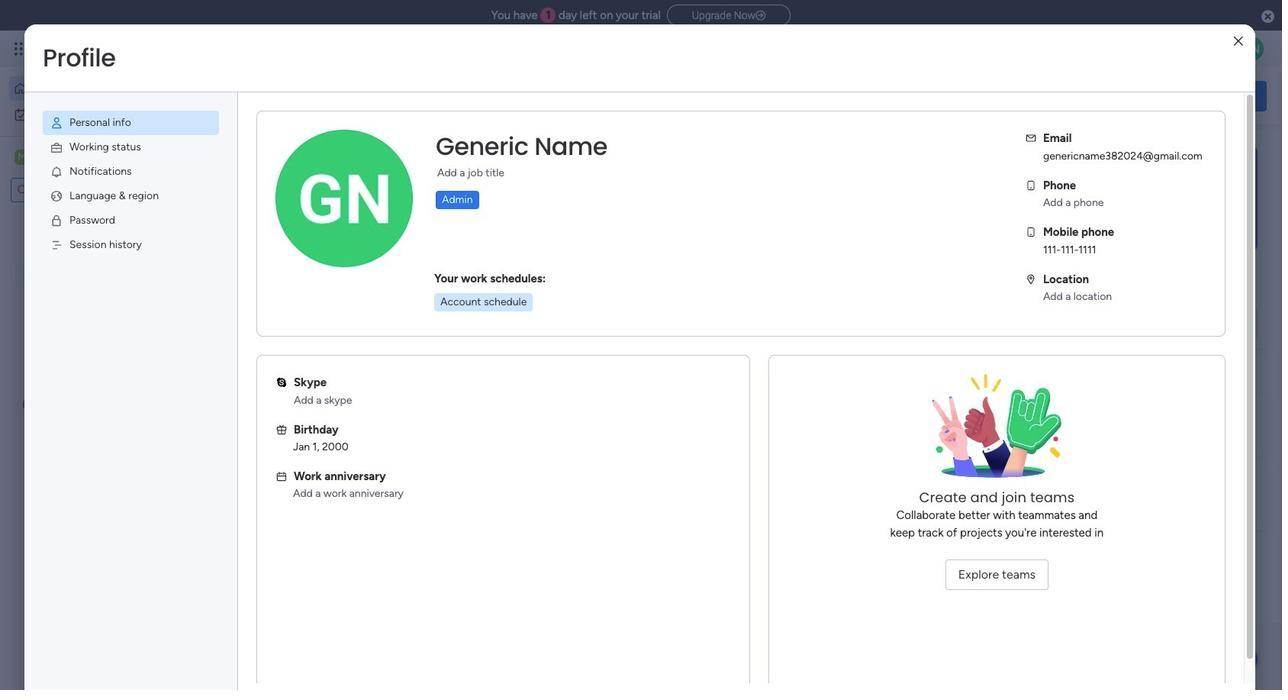 Task type: vqa. For each thing, say whether or not it's contained in the screenshot.
dapulse rightstroke Icon
yes



Task type: locate. For each thing, give the bounding box(es) containing it.
0 horizontal spatial public board image
[[255, 309, 272, 326]]

public board image
[[255, 309, 272, 326], [507, 309, 524, 326]]

3 menu item from the top
[[43, 160, 219, 184]]

component image
[[255, 333, 269, 347], [507, 333, 521, 347]]

quick search results list box
[[236, 173, 1002, 376]]

1 vertical spatial option
[[9, 102, 186, 127]]

generic name image
[[1240, 37, 1264, 61]]

menu item
[[43, 111, 219, 135], [43, 135, 219, 160], [43, 160, 219, 184], [43, 184, 219, 208], [43, 208, 219, 233], [43, 233, 219, 257]]

1 menu item from the top
[[43, 111, 219, 135]]

option up personal info icon at top left
[[9, 76, 186, 101]]

0 horizontal spatial component image
[[255, 333, 269, 347]]

session history image
[[50, 238, 63, 252]]

0 vertical spatial option
[[9, 76, 186, 101]]

v2 bolt switch image
[[1170, 87, 1179, 104]]

2 component image from the left
[[507, 333, 521, 347]]

1 public board image from the left
[[255, 309, 272, 326]]

option up workspace selection element
[[9, 102, 186, 127]]

no teams image
[[921, 374, 1074, 489]]

public board image for first component image from right
[[507, 309, 524, 326]]

close recently visited image
[[236, 155, 254, 173]]

open update feed (inbox) image
[[236, 394, 254, 412]]

workspace selection element
[[15, 148, 128, 168]]

option
[[9, 76, 186, 101], [9, 102, 186, 127]]

2 public board image from the left
[[507, 309, 524, 326]]

2 option from the top
[[9, 102, 186, 127]]

Search in workspace field
[[32, 181, 109, 199]]

clear search image
[[111, 182, 126, 198]]

None field
[[432, 131, 612, 163]]

language & region image
[[50, 189, 63, 203]]

close image
[[1234, 35, 1243, 47]]

v2 user feedback image
[[1051, 87, 1062, 104]]

1 horizontal spatial public board image
[[507, 309, 524, 326]]

templates image image
[[1052, 146, 1254, 251]]

1 horizontal spatial component image
[[507, 333, 521, 347]]



Task type: describe. For each thing, give the bounding box(es) containing it.
password image
[[50, 214, 63, 227]]

5 menu item from the top
[[43, 208, 219, 233]]

6 menu item from the top
[[43, 233, 219, 257]]

add to favorites image
[[455, 310, 471, 325]]

getting started element
[[1038, 395, 1267, 456]]

public board image for first component image from the left
[[255, 309, 272, 326]]

dapulse close image
[[1262, 9, 1275, 24]]

close my workspaces image
[[236, 446, 254, 464]]

personal info image
[[50, 116, 63, 130]]

workspace image
[[261, 491, 298, 528]]

dapulse rightstroke image
[[756, 10, 766, 21]]

notifications image
[[50, 165, 63, 179]]

1 component image from the left
[[255, 333, 269, 347]]

working status image
[[50, 140, 63, 154]]

2 menu item from the top
[[43, 135, 219, 160]]

workspace image
[[15, 149, 30, 166]]

1 option from the top
[[9, 76, 186, 101]]

select product image
[[14, 41, 29, 56]]

menu menu
[[24, 92, 237, 276]]

4 menu item from the top
[[43, 184, 219, 208]]



